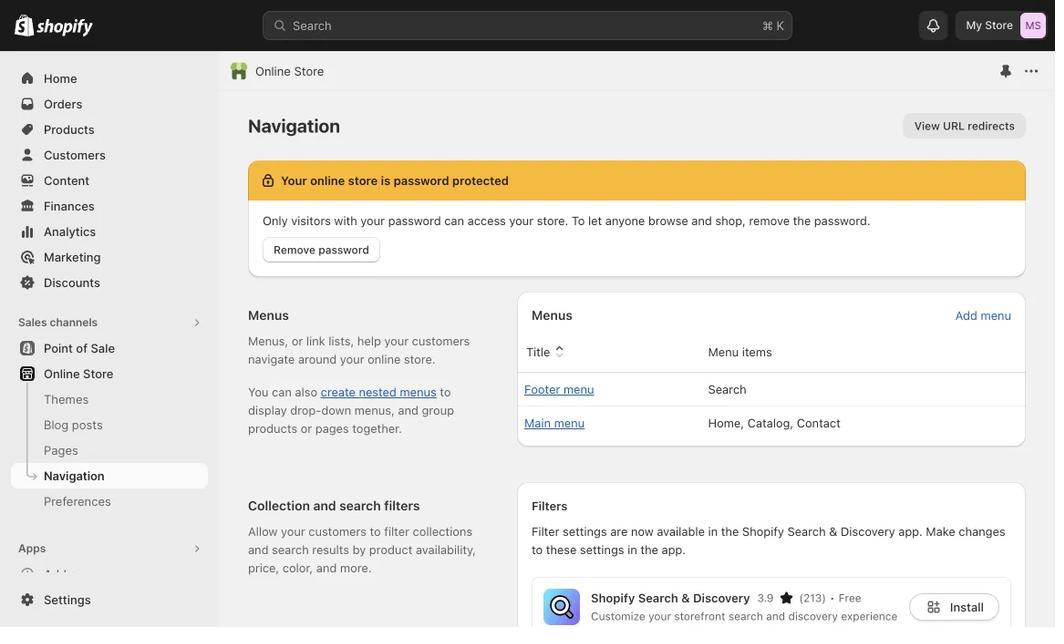 Task type: locate. For each thing, give the bounding box(es) containing it.
pages
[[44, 444, 78, 458]]

preferences
[[44, 495, 111, 509]]

customers
[[44, 148, 106, 162]]

store down the sale
[[83, 367, 114, 381]]

0 vertical spatial online store
[[256, 64, 324, 78]]

online store down point of sale
[[44, 367, 114, 381]]

sales
[[18, 316, 47, 329]]

0 vertical spatial online store link
[[256, 62, 324, 80]]

0 horizontal spatial online
[[44, 367, 80, 381]]

1 vertical spatial online store link
[[11, 361, 208, 387]]

apps
[[70, 568, 98, 582]]

store right my
[[986, 19, 1014, 32]]

shopify image
[[15, 14, 34, 36], [37, 19, 93, 37]]

1 horizontal spatial store
[[294, 64, 324, 78]]

0 horizontal spatial online store link
[[11, 361, 208, 387]]

themes
[[44, 392, 89, 407]]

1 vertical spatial online store
[[44, 367, 114, 381]]

store down search
[[294, 64, 324, 78]]

analytics link
[[11, 219, 208, 245]]

preferences link
[[11, 489, 208, 515]]

online store image
[[230, 62, 248, 80]]

settings
[[44, 593, 91, 607]]

point of sale
[[44, 341, 115, 355]]

content
[[44, 173, 90, 188]]

customers link
[[11, 142, 208, 168]]

products link
[[11, 117, 208, 142]]

point
[[44, 341, 73, 355]]

2 vertical spatial store
[[83, 367, 114, 381]]

apps
[[18, 543, 46, 556]]

online store
[[256, 64, 324, 78], [44, 367, 114, 381]]

of
[[76, 341, 88, 355]]

finances
[[44, 199, 95, 213]]

1 vertical spatial store
[[294, 64, 324, 78]]

themes link
[[11, 387, 208, 412]]

store
[[986, 19, 1014, 32], [294, 64, 324, 78], [83, 367, 114, 381]]

my
[[967, 19, 983, 32]]

finances link
[[11, 193, 208, 219]]

2 horizontal spatial store
[[986, 19, 1014, 32]]

blog posts
[[44, 418, 103, 432]]

⌘ k
[[763, 18, 785, 32]]

0 vertical spatial store
[[986, 19, 1014, 32]]

my store image
[[1021, 13, 1047, 38]]

⌘
[[763, 18, 774, 32]]

add
[[44, 568, 67, 582]]

0 horizontal spatial online store
[[44, 367, 114, 381]]

0 horizontal spatial store
[[83, 367, 114, 381]]

blog
[[44, 418, 69, 432]]

blog posts link
[[11, 412, 208, 438]]

online store right online store image
[[256, 64, 324, 78]]

point of sale link
[[11, 336, 208, 361]]

0 vertical spatial online
[[256, 64, 291, 78]]

online store link
[[256, 62, 324, 80], [11, 361, 208, 387]]

online store link right online store image
[[256, 62, 324, 80]]

marketing
[[44, 250, 101, 264]]

pages link
[[11, 438, 208, 464]]

search
[[293, 18, 332, 32]]

home link
[[11, 66, 208, 91]]

online down point
[[44, 367, 80, 381]]

sales channels button
[[11, 310, 208, 336]]

posts
[[72, 418, 103, 432]]

navigation
[[44, 469, 105, 483]]

marketing link
[[11, 245, 208, 270]]

online right online store image
[[256, 64, 291, 78]]

online store link down the sale
[[11, 361, 208, 387]]

0 horizontal spatial shopify image
[[15, 14, 34, 36]]

online
[[256, 64, 291, 78], [44, 367, 80, 381]]



Task type: vqa. For each thing, say whether or not it's contained in the screenshot.
the rightmost "TRIAL"
no



Task type: describe. For each thing, give the bounding box(es) containing it.
navigation link
[[11, 464, 208, 489]]

channels
[[50, 316, 98, 329]]

discounts link
[[11, 270, 208, 296]]

add apps button
[[11, 562, 208, 588]]

1 horizontal spatial online
[[256, 64, 291, 78]]

home
[[44, 71, 77, 85]]

sales channels
[[18, 316, 98, 329]]

1 vertical spatial online
[[44, 367, 80, 381]]

content link
[[11, 168, 208, 193]]

products
[[44, 122, 95, 136]]

k
[[777, 18, 785, 32]]

apps button
[[11, 537, 208, 562]]

discounts
[[44, 276, 100, 290]]

add apps
[[44, 568, 98, 582]]

sale
[[91, 341, 115, 355]]

analytics
[[44, 225, 96, 239]]

point of sale button
[[0, 336, 219, 361]]

orders link
[[11, 91, 208, 117]]

1 horizontal spatial online store
[[256, 64, 324, 78]]

1 horizontal spatial shopify image
[[37, 19, 93, 37]]

my store
[[967, 19, 1014, 32]]

settings link
[[11, 588, 208, 613]]

orders
[[44, 97, 83, 111]]

1 horizontal spatial online store link
[[256, 62, 324, 80]]



